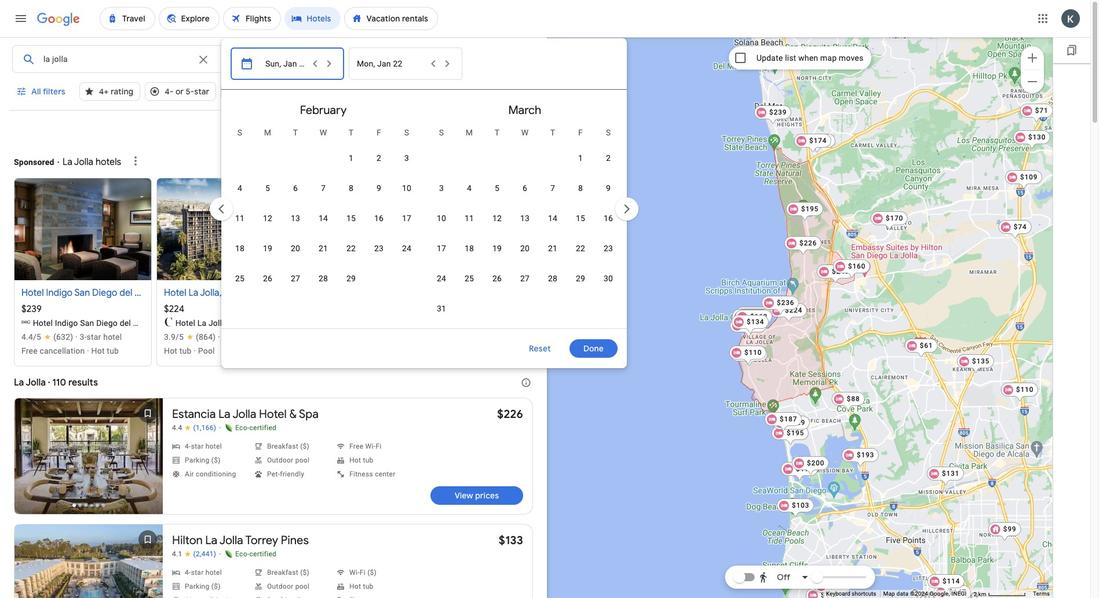 Task type: locate. For each thing, give the bounding box(es) containing it.
2 16 from the left
[[604, 214, 613, 223]]

0 horizontal spatial hotel
[[103, 333, 122, 342]]

2 27 button from the left
[[511, 265, 539, 293]]

row containing 17
[[428, 234, 623, 264]]

0 horizontal spatial jan
[[283, 59, 297, 68]]

mon, feb 19 element
[[263, 243, 272, 254]]

2 2 button from the left
[[595, 144, 623, 172]]

mar, left 'hotel la jolla, curio collection by hilton' "image"
[[133, 319, 149, 328]]

23 inside february row group
[[374, 244, 384, 253]]

0 horizontal spatial 2
[[377, 154, 381, 163]]

1 15 from the left
[[347, 214, 356, 223]]

eco-certified link right the (2,441)
[[224, 550, 277, 559]]

20 inside february row group
[[291, 244, 300, 253]]

2 certified from the top
[[250, 551, 277, 559]]

4 button
[[226, 174, 254, 202], [456, 174, 483, 202]]

eco-certified for $133
[[235, 551, 277, 559]]

0 horizontal spatial 19
[[263, 244, 272, 253]]

indigo
[[46, 288, 73, 299], [55, 319, 78, 328]]

1 vertical spatial san
[[80, 319, 94, 328]]

19 inside march row group
[[493, 244, 502, 253]]

1 18 from the left
[[235, 244, 245, 253]]

5
[[265, 184, 270, 193], [495, 184, 500, 193]]

6 inside march row group
[[523, 184, 527, 193]]

14 left 'thu, feb 15' element
[[319, 214, 328, 223]]

eco- right the (2,441)
[[235, 551, 250, 559]]

view prices button
[[431, 487, 523, 505]]

$129
[[788, 419, 806, 427]]

$335
[[751, 312, 769, 320]]

what you'll pay button
[[437, 119, 531, 141]]

4.1 out of 5 stars from 2,441 reviews image
[[172, 551, 216, 559]]

1 eco-certified from the top
[[235, 424, 277, 432]]

0 vertical spatial ihg
[[167, 288, 184, 299]]

photos list
[[14, 399, 163, 525], [14, 525, 163, 599]]

0 horizontal spatial 12
[[263, 214, 272, 223]]

17 for sun, mar 17 element
[[437, 244, 446, 253]]

1 vertical spatial photos list
[[14, 525, 163, 599]]

21 inside button
[[299, 59, 309, 68]]

2 del from the top
[[120, 319, 131, 328]]

w down the february
[[320, 128, 327, 137]]

del for hotel indigo san diego del mar, an ihg hotel
[[120, 319, 131, 328]]

24 button left mon, mar 25 element
[[428, 265, 456, 293]]

f inside row group
[[377, 128, 381, 137]]

12 inside february row group
[[263, 214, 272, 223]]

to inside when to visit button
[[398, 125, 407, 135]]

18 inside february row group
[[235, 244, 245, 253]]

sun, feb 4 element
[[238, 183, 242, 194]]

1 horizontal spatial 25
[[465, 274, 474, 283]]

3 button left mon, mar 4 element
[[428, 174, 456, 202]]

21 inside march row group
[[548, 244, 558, 253]]

16 inside march row group
[[604, 214, 613, 223]]

2 14 from the left
[[548, 214, 558, 223]]

20 for wed, mar 20 "element"
[[520, 244, 530, 253]]

sat, mar 9 element
[[606, 183, 611, 194]]

hotel down hotel la jolla, curio collection by hilton
[[246, 333, 265, 342]]

$99 link
[[989, 523, 1022, 542]]

1 horizontal spatial 27
[[520, 274, 530, 283]]

1 horizontal spatial 29
[[576, 274, 585, 283]]

f for march
[[578, 128, 583, 137]]

0 horizontal spatial 1 button
[[337, 144, 365, 172]]

0 horizontal spatial $239
[[21, 304, 42, 315]]

29 button right wed, feb 28 element
[[337, 265, 365, 293]]

1 horizontal spatial 12
[[493, 214, 502, 223]]

©2024
[[911, 591, 929, 598]]

1 horizontal spatial 5
[[495, 184, 500, 193]]

1 hot from the left
[[91, 347, 105, 356]]

23 inside march row group
[[604, 244, 613, 253]]

eco-certified link right (1,166)
[[224, 424, 277, 433]]

22 inside march row group
[[576, 244, 585, 253]]

1 19 from the left
[[263, 244, 272, 253]]

1 27 button from the left
[[282, 265, 310, 293]]

wed, feb 21 element
[[319, 243, 328, 254]]

$224 link
[[770, 303, 808, 323]]

san for hotel indigo san diego del mar, an ihg hotel $239
[[74, 288, 90, 299]]

hotel down hotel indigo san diego del mar, an ihg hotel
[[103, 333, 122, 342]]

$114 link
[[928, 575, 965, 594]]

2 right thu, feb 1 element
[[377, 154, 381, 163]]

1 inside february row group
[[349, 154, 354, 163]]

an
[[155, 288, 165, 299], [151, 319, 160, 328]]

4 button right sun, mar 3 element
[[456, 174, 483, 202]]

1 horizontal spatial 23
[[604, 244, 613, 253]]

1 vertical spatial del
[[120, 319, 131, 328]]

map data ©2024 google, inegi
[[884, 591, 967, 598]]

thu, feb 8 element
[[349, 183, 354, 194]]

2 button inside march row group
[[595, 144, 623, 172]]

0 horizontal spatial 4-
[[165, 86, 174, 97]]

· right (864)
[[218, 333, 220, 342]]

s right when
[[404, 128, 409, 137]]

hot
[[91, 347, 105, 356], [164, 347, 177, 356], [519, 347, 533, 356]]

0 horizontal spatial 13
[[291, 214, 300, 223]]

$193
[[857, 451, 875, 459]]

17 button left mon, mar 18 element
[[428, 235, 456, 263]]

1 for february
[[349, 154, 354, 163]]

diego for hotel indigo san diego del mar, an ihg hotel
[[96, 319, 118, 328]]

tub for hot tub · pool
[[180, 347, 192, 356]]

5 button right sun, feb 4 element
[[254, 174, 282, 202]]

sat, feb 24 element
[[402, 243, 412, 254]]

0 vertical spatial diego
[[92, 288, 117, 299]]

0 vertical spatial curio
[[224, 288, 247, 299]]

1 horizontal spatial 18
[[465, 244, 474, 253]]

14 button
[[310, 205, 337, 232], [539, 205, 567, 232]]

10 button left mon, mar 11 element
[[428, 205, 456, 232]]

2 right fri, mar 1 element
[[606, 154, 611, 163]]

18 inside march row group
[[465, 244, 474, 253]]

booking.com
[[459, 319, 509, 328]]

28 inside march row group
[[548, 274, 558, 283]]

$191
[[796, 465, 814, 473]]

1 vertical spatial $226
[[497, 408, 523, 422]]

set check-out one day earlier. image
[[427, 57, 441, 71]]

1 1 from the left
[[349, 154, 354, 163]]

2 27 from the left
[[520, 274, 530, 283]]

24 left mon, mar 25 element
[[437, 274, 446, 283]]

7
[[321, 184, 326, 193], [551, 184, 555, 193]]

8 left sat, mar 9 element
[[578, 184, 583, 193]]

22
[[393, 59, 403, 68], [347, 244, 356, 253], [576, 244, 585, 253]]

2 15 from the left
[[576, 214, 585, 223]]

4 inside march row group
[[467, 184, 472, 193]]

24 for sun, mar 24 element
[[437, 274, 446, 283]]

2 9 button from the left
[[595, 174, 623, 202]]

1 horizontal spatial star
[[194, 86, 209, 97]]

· down 3.9 out of 5 stars from 864 reviews image
[[194, 347, 196, 356]]

tue, feb 13 element
[[291, 213, 300, 224]]

8 for fri, mar 8 element
[[578, 184, 583, 193]]

f up fri, mar 1 element
[[578, 128, 583, 137]]

0 horizontal spatial 29 button
[[337, 265, 365, 293]]

23 button right fri, mar 22 element
[[595, 235, 623, 263]]

la up (864)
[[197, 319, 206, 328]]

10 inside february row group
[[402, 184, 412, 193]]

ihg
[[167, 288, 184, 299], [162, 319, 176, 328]]

23 button right thu, feb 22 element
[[365, 235, 393, 263]]

2 button right fri, mar 1 element
[[595, 144, 623, 172]]

21 left set check-in one day later. icon
[[299, 59, 309, 68]]

17 button right fri, feb 16 element in the top of the page
[[393, 205, 421, 232]]

star inside button
[[194, 86, 209, 97]]

indigo for hotel indigo san diego del mar, an ihg hotel $239
[[46, 288, 73, 299]]

or
[[176, 86, 184, 97]]

wed, feb 7 element
[[321, 183, 326, 194]]

1 button for march
[[567, 144, 595, 172]]

2 26 from the left
[[493, 274, 502, 283]]

8 inside march row group
[[578, 184, 583, 193]]

0 vertical spatial eco-
[[235, 424, 250, 432]]

28 button right wed, mar 27 element
[[539, 265, 567, 293]]

2 horizontal spatial 2
[[974, 592, 977, 598]]

7 right wed, mar 6 element
[[551, 184, 555, 193]]

10 for sat, feb 10 element
[[402, 184, 412, 193]]

(864)
[[196, 333, 216, 342]]

2 6 button from the left
[[511, 174, 539, 202]]

1 photos list from the top
[[14, 399, 163, 525]]

hotel la jolla, curio collection by hilton image
[[164, 318, 173, 327]]

(632)
[[53, 333, 73, 342]]

10 for "sun, mar 10" element
[[437, 214, 446, 223]]

jan right sun,
[[283, 59, 297, 68]]

1 button left fri, feb 2 element
[[337, 144, 365, 172]]

set check-in one day earlier. image
[[308, 57, 322, 71]]

m inside row group
[[466, 128, 473, 137]]

17 right fri, feb 16 element in the top of the page
[[402, 214, 412, 223]]

3 for sat, feb 3 element
[[405, 154, 409, 163]]

jolla, inside hotel la jolla, curio collection by hilton $224
[[200, 288, 222, 299]]

star for hotel la jolla, curio collection by hilton $224
[[229, 333, 244, 342]]

terms
[[1033, 591, 1050, 598]]

27 inside february row group
[[291, 274, 300, 283]]

0 vertical spatial photos list
[[14, 399, 163, 525]]

w inside march row group
[[521, 128, 529, 137]]

to for visit
[[398, 125, 407, 135]]

property type
[[472, 86, 526, 97]]

la up 3.9 out of 5 stars from 864 reviews image
[[189, 288, 198, 299]]

1 jan from the left
[[283, 59, 297, 68]]

$129 link
[[773, 416, 811, 430]]

w down march on the top of page
[[521, 128, 529, 137]]

curio down sun, feb 25 element
[[224, 288, 247, 299]]

29 for thu, feb 29 element
[[347, 274, 356, 283]]

· right the (2,441)
[[219, 550, 221, 559]]

13 for "wed, mar 13" element
[[520, 214, 530, 223]]

2 inside february row group
[[377, 154, 381, 163]]

tue, mar 5 element
[[495, 183, 500, 194]]

1 vertical spatial diego
[[96, 319, 118, 328]]

9 button right thu, feb 8 element
[[365, 174, 393, 202]]

29 for fri, mar 29 "element"
[[576, 274, 585, 283]]

jan inside mon, jan 22 button
[[377, 59, 391, 68]]

27 button inside february row group
[[282, 265, 310, 293]]

1 14 from the left
[[319, 214, 328, 223]]

1 12 from the left
[[263, 214, 272, 223]]

2 4 from the left
[[467, 184, 472, 193]]

26 left tue, feb 27 element
[[263, 274, 272, 283]]

0 horizontal spatial 16 button
[[365, 205, 393, 232]]

2 horizontal spatial hot
[[519, 347, 533, 356]]

m inside february row group
[[264, 128, 271, 137]]

0 vertical spatial an
[[155, 288, 165, 299]]

29 inside february row group
[[347, 274, 356, 283]]

15 for fri, mar 15 element
[[576, 214, 585, 223]]

0 vertical spatial mar,
[[135, 288, 153, 299]]

16 inside february row group
[[374, 214, 384, 223]]

dialog
[[207, 38, 641, 369]]

26 inside february row group
[[263, 274, 272, 283]]

25 button right sun, mar 24 element
[[456, 265, 483, 293]]

19 for tue, mar 19 element
[[493, 244, 502, 253]]

Check-out text field
[[373, 46, 443, 72]]

la for hilton la jolla torrey pines
[[342, 319, 351, 328]]

f for february
[[377, 128, 381, 137]]

san inside hotel indigo san diego del mar, an ihg hotel $239
[[74, 288, 90, 299]]

1 8 button from the left
[[337, 174, 365, 202]]

row containing 11
[[226, 203, 421, 234]]

28
[[319, 274, 328, 283], [548, 274, 558, 283]]

0 horizontal spatial 1
[[349, 154, 354, 163]]

1 horizontal spatial 28 button
[[539, 265, 567, 293]]

eco- for $226
[[235, 424, 250, 432]]

thu, mar 14 element
[[548, 213, 558, 224]]

mon, feb 12 element
[[263, 213, 272, 224]]

ihg for hotel indigo san diego del mar, an ihg hotel
[[162, 319, 176, 328]]

row containing 3
[[428, 173, 623, 203]]

hotel inside hotel la jolla, curio collection by hilton $224
[[164, 288, 186, 299]]

0 vertical spatial 10 button
[[393, 174, 421, 202]]

27 inside march row group
[[520, 274, 530, 283]]

1 vertical spatial $110 link
[[1002, 383, 1039, 403]]

18
[[235, 244, 245, 253], [465, 244, 474, 253]]

fri, mar 1 element
[[578, 152, 583, 164]]

an left 'hotel la jolla, curio collection by hilton' "image"
[[151, 319, 160, 328]]

7 button inside february row group
[[310, 174, 337, 202]]

1 horizontal spatial 1
[[578, 154, 583, 163]]

0 horizontal spatial 22
[[347, 244, 356, 253]]

17 inside march row group
[[437, 244, 446, 253]]

1 20 from the left
[[291, 244, 300, 253]]

eco-certified right the (2,441)
[[235, 551, 277, 559]]

fri, feb 9 element
[[377, 183, 381, 194]]

2 6 from the left
[[523, 184, 527, 193]]

1 horizontal spatial 17 button
[[428, 235, 456, 263]]

wed, feb 14 element
[[319, 213, 328, 224]]

$236 link
[[762, 296, 800, 316]]

· 4-star hotel
[[216, 333, 265, 342]]

2 for march
[[606, 154, 611, 163]]

1 inside march row group
[[578, 154, 583, 163]]

1 29 from the left
[[347, 274, 356, 283]]

24 button
[[393, 235, 421, 263], [428, 265, 456, 293]]

by inside hotel la jolla, curio collection by hilton $224
[[294, 288, 305, 299]]

0 horizontal spatial $224
[[164, 304, 185, 315]]

1 horizontal spatial 16 button
[[595, 205, 623, 232]]

8 inside february row group
[[349, 184, 354, 193]]

1 vertical spatial $239
[[21, 304, 42, 315]]

1 9 from the left
[[377, 184, 381, 193]]

21 button right wed, mar 20 "element"
[[539, 235, 567, 263]]

2 eco-certified from the top
[[235, 551, 277, 559]]

1 28 from the left
[[319, 274, 328, 283]]

0 horizontal spatial 26
[[263, 274, 272, 283]]

0 horizontal spatial 4 button
[[226, 174, 254, 202]]

2 20 from the left
[[520, 244, 530, 253]]

diego up hotel indigo san diego del mar, an ihg hotel
[[92, 288, 117, 299]]

25 inside february row group
[[235, 274, 245, 283]]

mon, mar 18 element
[[465, 243, 474, 254]]

7 button left thu, feb 8 element
[[310, 174, 337, 202]]

0 horizontal spatial 14
[[319, 214, 328, 223]]

by left hilton la jolla torrey pines image
[[292, 319, 300, 328]]

3 left mon, mar 4 element
[[439, 184, 444, 193]]

20 right mon, feb 19 element
[[291, 244, 300, 253]]

3 button
[[393, 144, 421, 172], [428, 174, 456, 202]]

m for february
[[264, 128, 271, 137]]

0 horizontal spatial 15 button
[[337, 205, 365, 232]]

keyboard shortcuts button
[[827, 591, 877, 599]]

1 5 button from the left
[[254, 174, 282, 202]]

jan inside sun, jan 21 button
[[283, 59, 297, 68]]

1 w from the left
[[320, 128, 327, 137]]

1 5 from the left
[[265, 184, 270, 193]]

0 vertical spatial san
[[74, 288, 90, 299]]

2 jan from the left
[[377, 59, 391, 68]]

1 26 from the left
[[263, 274, 272, 283]]

1 tub from the left
[[107, 347, 119, 356]]

1 horizontal spatial $226 link
[[785, 236, 822, 256]]

$195 link
[[786, 202, 824, 222], [772, 426, 809, 446]]

19 button left tue, feb 20 element
[[254, 235, 282, 263]]

27
[[291, 274, 300, 283], [520, 274, 530, 283]]

diego up · 3-star hotel
[[96, 319, 118, 328]]

11 button left tue, mar 12 element
[[456, 205, 483, 232]]

tue, feb 20 element
[[291, 243, 300, 254]]

1 4 from the left
[[238, 184, 242, 193]]

hot tub
[[519, 347, 547, 356]]

eco-certified for $226
[[235, 424, 277, 432]]

star down hotel la jolla, curio collection by hilton
[[229, 333, 244, 342]]

1 certified from the top
[[250, 424, 277, 432]]

22 left sat, mar 23 element
[[576, 244, 585, 253]]

0 horizontal spatial 5
[[265, 184, 270, 193]]

list containing hotel indigo san diego del mar, an ihg hotel
[[14, 178, 580, 377]]

26 inside march row group
[[493, 274, 502, 283]]

1 del from the top
[[120, 288, 132, 299]]

1 23 from the left
[[374, 244, 384, 253]]

24 inside march row group
[[437, 274, 446, 283]]

6 for wed, mar 6 element
[[523, 184, 527, 193]]

22 button right wed, feb 21 element on the left top of the page
[[337, 235, 365, 263]]

14 inside february row group
[[319, 214, 328, 223]]

2 25 from the left
[[465, 274, 474, 283]]

0 horizontal spatial hot
[[91, 347, 105, 356]]

1 horizontal spatial 13
[[520, 214, 530, 223]]

11 inside march row group
[[465, 214, 474, 223]]

la for hotel la jolla, curio collection by hilton $224
[[189, 288, 198, 299]]

1 1 button from the left
[[337, 144, 365, 172]]

pool button
[[341, 82, 384, 101]]

wed, mar 20 element
[[520, 243, 530, 254]]

$110 for $110 link to the right
[[1017, 386, 1034, 394]]

la inside hotel la jolla, curio collection by hilton $224
[[189, 288, 198, 299]]

6 button right mon, feb 5 "element"
[[282, 174, 310, 202]]

collection inside hotel la jolla, curio collection by hilton $224
[[249, 288, 292, 299]]

21 inside february row group
[[319, 244, 328, 253]]

shortcuts
[[852, 591, 877, 598]]

february row group
[[226, 94, 421, 324]]

29 inside march row group
[[576, 274, 585, 283]]

hotel for hotel indigo san diego del mar, an ihg hotel $239
[[21, 288, 44, 299]]

18 for sun, feb 18 element
[[235, 244, 245, 253]]

mar, inside hotel indigo san diego del mar, an ihg hotel $239
[[135, 288, 153, 299]]

hotel la jolla, curio collection by hilton $224
[[164, 288, 332, 315]]

fri, mar 29 element
[[576, 273, 585, 285]]

11 inside february row group
[[235, 214, 245, 223]]

19 left wed, mar 20 "element"
[[493, 244, 502, 253]]

by for hotel la jolla, curio collection by hilton
[[292, 319, 300, 328]]

1 25 from the left
[[235, 274, 245, 283]]

28 for thu, mar 28 element
[[548, 274, 558, 283]]

dialog containing february
[[207, 38, 641, 369]]

1 27 from the left
[[291, 274, 300, 283]]

1 m from the left
[[264, 128, 271, 137]]

1 horizontal spatial 5 button
[[483, 174, 511, 202]]

8 button right the wed, feb 7 'element'
[[337, 174, 365, 202]]

31 button
[[428, 295, 456, 323]]

$131 link
[[927, 467, 965, 487]]

2 7 button from the left
[[539, 174, 567, 202]]

1 vertical spatial 17
[[437, 244, 446, 253]]

2 23 from the left
[[604, 244, 613, 253]]

hotel indigo san diego del mar, an ihg hotel $239
[[21, 288, 208, 315]]

0 horizontal spatial 7
[[321, 184, 326, 193]]

la right hilton la jolla torrey pines image
[[342, 319, 351, 328]]

1 18 button from the left
[[226, 235, 254, 263]]

t left 'pay'
[[495, 128, 500, 137]]

13 inside march row group
[[520, 214, 530, 223]]

fri, mar 15 element
[[576, 213, 585, 224]]

where to stay
[[280, 125, 334, 135]]

0 horizontal spatial 29
[[347, 274, 356, 283]]

1 horizontal spatial 7 button
[[539, 174, 567, 202]]

$224 right $335
[[785, 306, 803, 314]]

row containing 18
[[226, 234, 421, 264]]

jolla, for hotel la jolla, curio collection by hilton
[[209, 319, 228, 328]]

wed, mar 13 element
[[520, 213, 530, 224]]

22 inside february row group
[[347, 244, 356, 253]]

t right 'pay'
[[550, 128, 555, 137]]

2 29 from the left
[[576, 274, 585, 283]]

4 for sun, feb 4 element
[[238, 184, 242, 193]]

1 horizontal spatial 26
[[493, 274, 502, 283]]

9 inside march row group
[[606, 184, 611, 193]]

1 7 from the left
[[321, 184, 326, 193]]

0 horizontal spatial 23 button
[[365, 235, 393, 263]]

sat, mar 30 element
[[604, 273, 613, 285]]

f inside march row group
[[578, 128, 583, 137]]

property type button
[[452, 82, 545, 101]]

2 1 button from the left
[[567, 144, 595, 172]]

0 vertical spatial del
[[120, 288, 132, 299]]

2 button inside february row group
[[365, 144, 393, 172]]

2 inside march row group
[[606, 154, 611, 163]]

5 inside february row group
[[265, 184, 270, 193]]

29
[[347, 274, 356, 283], [576, 274, 585, 283]]

row containing 10
[[428, 203, 623, 234]]

1 s from the left
[[237, 128, 242, 137]]

1 6 from the left
[[293, 184, 298, 193]]

1 horizontal spatial 17
[[437, 244, 446, 253]]

9 inside february row group
[[377, 184, 381, 193]]

an for hotel indigo san diego del mar, an ihg hotel
[[151, 319, 160, 328]]

an for hotel indigo san diego del mar, an ihg hotel $239
[[155, 288, 165, 299]]

1 button left sat, mar 2 "element"
[[567, 144, 595, 172]]

w inside february row group
[[320, 128, 327, 137]]

0 horizontal spatial 12 button
[[254, 205, 282, 232]]

0 vertical spatial collection
[[249, 288, 292, 299]]

14 button left 'thu, feb 15' element
[[310, 205, 337, 232]]

2 19 from the left
[[493, 244, 502, 253]]

1 11 button from the left
[[226, 205, 254, 232]]

an inside hotel indigo san diego del mar, an ihg hotel $239
[[155, 288, 165, 299]]

indigo inside hotel indigo san diego del mar, an ihg hotel $239
[[46, 288, 73, 299]]

18 button
[[226, 235, 254, 263], [456, 235, 483, 263]]

1 eco- from the top
[[235, 424, 250, 432]]

25 button
[[226, 265, 254, 293], [456, 265, 483, 293]]

sponsored
[[14, 158, 54, 167]]

20 inside march row group
[[520, 244, 530, 253]]

$195 for bottom $195 link
[[787, 429, 805, 437]]

grid containing february
[[226, 94, 623, 336]]

$214
[[748, 312, 765, 320]]

off
[[777, 573, 791, 583]]

diego inside hotel indigo san diego del mar, an ihg hotel $239
[[92, 288, 117, 299]]

24 button right fri, feb 23 element
[[393, 235, 421, 263]]

list
[[14, 178, 580, 377]]

0 horizontal spatial 7 button
[[310, 174, 337, 202]]

1 horizontal spatial 9 button
[[595, 174, 623, 202]]

31
[[437, 304, 446, 314]]

$128 link
[[814, 579, 852, 599]]

25 inside march row group
[[465, 274, 474, 283]]

t left stay
[[293, 128, 298, 137]]

fri, feb 23 element
[[374, 243, 384, 254]]

0 horizontal spatial 14 button
[[310, 205, 337, 232]]

25 right sun, mar 24 element
[[465, 274, 474, 283]]

24 for sat, feb 24 element
[[402, 244, 412, 253]]

1 horizontal spatial jolla
[[353, 319, 371, 328]]

24 inside february row group
[[402, 244, 412, 253]]

28 button right tue, feb 27 element
[[310, 265, 337, 293]]

eco-certified
[[235, 424, 277, 432], [235, 551, 277, 559]]

1 button for february
[[337, 144, 365, 172]]

1 vertical spatial eco-certified link
[[224, 550, 277, 559]]

1 horizontal spatial 4 button
[[456, 174, 483, 202]]

sun, mar 10 element
[[437, 213, 446, 224]]

$224 up 'hotel la jolla, curio collection by hilton' "image"
[[164, 304, 185, 315]]

2 18 from the left
[[465, 244, 474, 253]]

collection for hotel la jolla, curio collection by hilton
[[252, 319, 290, 328]]

21 for wed, feb 21 element on the left top of the page
[[319, 244, 328, 253]]

26 for 'tue, mar 26' element in the top left of the page
[[493, 274, 502, 283]]

30
[[604, 274, 613, 283]]

curio for hotel la jolla, curio collection by hilton $224
[[224, 288, 247, 299]]

1 vertical spatial 17 button
[[428, 235, 456, 263]]

1 vertical spatial by
[[292, 319, 300, 328]]

$147
[[949, 589, 967, 597]]

previous image
[[207, 195, 235, 223]]

3 t from the left
[[495, 128, 500, 137]]

to for stay
[[307, 125, 315, 135]]

1 7 button from the left
[[310, 174, 337, 202]]

la
[[63, 157, 72, 168], [189, 288, 198, 299], [197, 319, 206, 328], [342, 319, 351, 328], [14, 377, 24, 389]]

15 inside february row group
[[347, 214, 356, 223]]

1 horizontal spatial 3
[[439, 184, 444, 193]]

terms link
[[1033, 591, 1050, 598]]

8
[[349, 184, 354, 193], [578, 184, 583, 193]]

13 left wed, feb 14 element
[[291, 214, 300, 223]]

to left stay
[[307, 125, 315, 135]]

17 for 'sat, feb 17' element at the left of the page
[[402, 214, 412, 223]]

19 inside february row group
[[263, 244, 272, 253]]

sun, feb 11 element
[[235, 213, 245, 224]]

0 horizontal spatial 10 button
[[393, 174, 421, 202]]

14
[[319, 214, 328, 223], [548, 214, 558, 223]]

ihg up 3.9/5
[[162, 319, 176, 328]]

1 horizontal spatial jan
[[377, 59, 391, 68]]

hilton inside hotel la jolla, curio collection by hilton $224
[[307, 288, 332, 299]]

1 horizontal spatial to
[[398, 125, 407, 135]]

hot tub · pool
[[164, 347, 215, 356]]

1 vertical spatial 10
[[437, 214, 446, 223]]

tue, feb 6 element
[[293, 183, 298, 194]]

7 inside march row group
[[551, 184, 555, 193]]

13 button right tue, mar 12 element
[[511, 205, 539, 232]]

m
[[264, 128, 271, 137], [466, 128, 473, 137]]

16 right 'thu, feb 15' element
[[374, 214, 384, 223]]

0 horizontal spatial 8
[[349, 184, 354, 193]]

2 hotel from the left
[[246, 333, 265, 342]]

0 horizontal spatial 17
[[402, 214, 412, 223]]

1 horizontal spatial 6
[[523, 184, 527, 193]]

sun, feb 25 element
[[235, 273, 245, 285]]

26 button
[[254, 265, 282, 293], [483, 265, 511, 293]]

18 button left tue, mar 19 element
[[456, 235, 483, 263]]

12 right mon, mar 11 element
[[493, 214, 502, 223]]

18 left mon, feb 19 element
[[235, 244, 245, 253]]

28 for wed, feb 28 element
[[319, 274, 328, 283]]

28 inside february row group
[[319, 274, 328, 283]]

$195
[[802, 205, 819, 213], [787, 429, 805, 437]]

· 3-star hotel
[[73, 333, 122, 342]]

18 left tue, mar 19 element
[[465, 244, 474, 253]]

6 inside february row group
[[293, 184, 298, 193]]

10 right fri, feb 9 element
[[402, 184, 412, 193]]

0 vertical spatial 24
[[402, 244, 412, 253]]

ihg inside hotel indigo san diego del mar, an ihg hotel $239
[[167, 288, 184, 299]]

torrey
[[373, 319, 397, 328]]

18 for mon, mar 18 element
[[465, 244, 474, 253]]

1 vertical spatial 3 button
[[428, 174, 456, 202]]

row
[[337, 139, 421, 173], [567, 139, 623, 173], [226, 173, 421, 203], [428, 173, 623, 203], [226, 203, 421, 234], [428, 203, 623, 234], [226, 234, 421, 264], [428, 234, 623, 264], [226, 264, 365, 294], [428, 264, 623, 294]]

jan for 21
[[283, 59, 297, 68]]

2 26 button from the left
[[483, 265, 511, 293]]

update list when map moves
[[757, 53, 864, 63]]

15 button left fri, feb 16 element in the top of the page
[[337, 205, 365, 232]]

1 horizontal spatial hotel
[[246, 333, 265, 342]]

12 inside march row group
[[493, 214, 502, 223]]

t
[[293, 128, 298, 137], [349, 128, 354, 137], [495, 128, 500, 137], [550, 128, 555, 137]]

set check-out one day later. image
[[441, 57, 454, 71]]

2 eco-certified link from the top
[[224, 550, 277, 559]]

11 left mon, feb 12 element
[[235, 214, 245, 223]]

2 13 button from the left
[[511, 205, 539, 232]]

2 button for february
[[365, 144, 393, 172]]

thu, feb 29 element
[[347, 273, 356, 285]]

$71 link
[[1021, 103, 1054, 123]]

14 inside march row group
[[548, 214, 558, 223]]

grid
[[226, 94, 623, 336]]

20 button
[[282, 235, 310, 263], [511, 235, 539, 263]]

17 inside february row group
[[402, 214, 412, 223]]

0 horizontal spatial 25 button
[[226, 265, 254, 293]]

$262
[[745, 321, 763, 330]]

sat, feb 10 element
[[402, 183, 412, 194]]

17 left mon, mar 18 element
[[437, 244, 446, 253]]

pool down (864)
[[198, 347, 215, 356]]

2 tub from the left
[[180, 347, 192, 356]]

2 7 from the left
[[551, 184, 555, 193]]

14 right "wed, mar 13" element
[[548, 214, 558, 223]]

7 for the wed, feb 7 'element'
[[321, 184, 326, 193]]

0 horizontal spatial 15
[[347, 214, 356, 223]]

1 horizontal spatial 16
[[604, 214, 613, 223]]

21
[[299, 59, 309, 68], [319, 244, 328, 253], [548, 244, 558, 253]]

9 right fri, mar 8 element
[[606, 184, 611, 193]]

5 inside march row group
[[495, 184, 500, 193]]

4 for mon, mar 4 element
[[467, 184, 472, 193]]

1 button
[[337, 144, 365, 172], [567, 144, 595, 172]]

6 for tue, feb 6 element
[[293, 184, 298, 193]]

del inside hotel indigo san diego del mar, an ihg hotel $239
[[120, 288, 132, 299]]

star down hotel indigo san diego del mar, an ihg hotel
[[87, 333, 101, 342]]

$224 inside $224 link
[[785, 306, 803, 314]]

ihg for hotel indigo san diego del mar, an ihg hotel $239
[[167, 288, 184, 299]]

1 horizontal spatial 8
[[578, 184, 583, 193]]

4.4
[[172, 424, 182, 432]]

4 button left mon, feb 5 "element"
[[226, 174, 254, 202]]

march
[[509, 103, 542, 118]]

20 left the "thu, mar 21" element
[[520, 244, 530, 253]]

2 28 from the left
[[548, 274, 558, 283]]

del
[[120, 288, 132, 299], [120, 319, 131, 328]]

1 to from the left
[[307, 125, 315, 135]]

0 vertical spatial 3 button
[[393, 144, 421, 172]]

7 inside february row group
[[321, 184, 326, 193]]

27 right mon, feb 26 element
[[291, 274, 300, 283]]

0 vertical spatial by
[[294, 288, 305, 299]]

23 for fri, feb 23 element
[[374, 244, 384, 253]]

2 4 button from the left
[[456, 174, 483, 202]]

hot for hot tub
[[519, 347, 533, 356]]

tub
[[107, 347, 119, 356], [180, 347, 192, 356], [535, 347, 547, 356]]

hotel
[[103, 333, 122, 342], [246, 333, 265, 342]]

s up sat, mar 2 "element"
[[606, 128, 611, 137]]

4 left mon, feb 5 "element"
[[238, 184, 242, 193]]

10 inside march row group
[[437, 214, 446, 223]]

0 vertical spatial jolla
[[74, 157, 93, 168]]

w
[[320, 128, 327, 137], [521, 128, 529, 137]]

2 12 from the left
[[493, 214, 502, 223]]

set check-in one day later. image
[[322, 57, 336, 71]]

4 t from the left
[[550, 128, 555, 137]]

1 13 from the left
[[291, 214, 300, 223]]

1 2 button from the left
[[365, 144, 393, 172]]

13 button left wed, feb 14 element
[[282, 205, 310, 232]]

13 inside february row group
[[291, 214, 300, 223]]

1 vertical spatial an
[[151, 319, 160, 328]]

march row group
[[428, 94, 623, 324]]

5 button left wed, mar 6 element
[[483, 174, 511, 202]]

1 16 button from the left
[[365, 205, 393, 232]]

tub left done button
[[535, 347, 547, 356]]

$110 for top $110 link
[[745, 349, 762, 357]]

20
[[291, 244, 300, 253], [520, 244, 530, 253]]

tub down 3.9 out of 5 stars from 864 reviews image
[[180, 347, 192, 356]]

thu, feb 1 element
[[349, 152, 354, 164]]

update
[[757, 53, 783, 63]]

0 vertical spatial jolla,
[[200, 288, 222, 299]]

12 for mon, feb 12 element
[[263, 214, 272, 223]]

3 inside february row group
[[405, 154, 409, 163]]

1 hotel from the left
[[103, 333, 122, 342]]

4- left or
[[165, 86, 174, 97]]

1 for march
[[578, 154, 583, 163]]

m left you'll
[[466, 128, 473, 137]]

1 f from the left
[[377, 128, 381, 137]]

collection down hotel la jolla, curio collection by hilton $224
[[252, 319, 290, 328]]

·
[[57, 158, 60, 167], [75, 333, 78, 342], [218, 333, 220, 342], [87, 347, 89, 356], [194, 347, 196, 356], [219, 424, 221, 433], [219, 550, 221, 559]]

4- inside list
[[222, 333, 229, 342]]

curio inside hotel la jolla, curio collection by hilton $224
[[224, 288, 247, 299]]

4 inside february row group
[[238, 184, 242, 193]]

1 eco-certified link from the top
[[224, 424, 277, 433]]

3 inside row
[[439, 184, 444, 193]]

0 horizontal spatial $226
[[497, 408, 523, 422]]

26 for mon, feb 26 element
[[263, 274, 272, 283]]



Task type: vqa. For each thing, say whether or not it's contained in the screenshot.
do
no



Task type: describe. For each thing, give the bounding box(es) containing it.
$125
[[266, 86, 283, 97]]

sun, jan 21
[[265, 59, 309, 68]]

15 for 'thu, feb 15' element
[[347, 214, 356, 223]]

hotels
[[96, 157, 121, 168]]

4.4 out of 5 stars from 1,166 reviews image
[[172, 424, 216, 433]]

11 for sun, feb 11 element
[[235, 214, 245, 223]]

mon, mar 25 element
[[465, 273, 474, 285]]

8 for thu, feb 8 element
[[349, 184, 354, 193]]

1 21 button from the left
[[310, 235, 337, 263]]

1 horizontal spatial 24 button
[[428, 265, 456, 293]]

14 for thu, mar 14 element
[[548, 214, 558, 223]]

4.4 out of 5 stars from 632 reviews image
[[21, 332, 73, 343]]

$121
[[814, 137, 831, 145]]

0 vertical spatial 17 button
[[393, 205, 421, 232]]

sun, mar 24 element
[[437, 273, 446, 285]]

hilton for hotel la jolla, curio collection by hilton $224
[[307, 288, 332, 299]]

$103
[[792, 502, 810, 510]]

tub for hot tub
[[535, 347, 547, 356]]

1 13 button from the left
[[282, 205, 310, 232]]

1 9 button from the left
[[365, 174, 393, 202]]

visit
[[409, 125, 425, 135]]

$121 link
[[799, 134, 836, 153]]

$249 link
[[817, 265, 855, 284]]

2 button for march
[[595, 144, 623, 172]]

eco- for $133
[[235, 551, 250, 559]]

25 for mon, mar 25 element
[[465, 274, 474, 283]]

1 12 button from the left
[[254, 205, 282, 232]]

1 6 button from the left
[[282, 174, 310, 202]]

2 12 button from the left
[[483, 205, 511, 232]]

diego for hotel indigo san diego del mar, an ihg hotel $239
[[92, 288, 117, 299]]

certified for $133
[[250, 551, 277, 559]]

mon, jan 22 button
[[350, 58, 427, 70]]

moves
[[839, 53, 864, 63]]

next image
[[613, 195, 641, 223]]

1 4 button from the left
[[226, 174, 254, 202]]

$136
[[782, 51, 800, 59]]

25 button inside february row group
[[226, 265, 254, 293]]

20 for tue, feb 20 element
[[291, 244, 300, 253]]

5 for mon, feb 5 "element"
[[265, 184, 270, 193]]

1 vertical spatial $195 link
[[772, 426, 809, 446]]

0 horizontal spatial pool
[[198, 347, 215, 356]]

what you'll pay
[[465, 125, 524, 135]]

25 button inside march row group
[[456, 265, 483, 293]]

reset
[[529, 344, 551, 354]]

zoom in map image
[[1026, 51, 1040, 65]]

2 14 button from the left
[[539, 205, 567, 232]]

2 19 button from the left
[[483, 235, 511, 263]]

all
[[31, 86, 41, 97]]

booking.com image
[[449, 318, 459, 327]]

hotel for hotel indigo san diego del mar, an ihg hotel
[[33, 319, 53, 328]]

mon, feb 5 element
[[265, 183, 270, 194]]

row containing 25
[[226, 264, 365, 294]]

$133 link
[[499, 534, 523, 548]]

$195 for the topmost $195 link
[[802, 205, 819, 213]]

2 21 button from the left
[[539, 235, 567, 263]]

0 horizontal spatial $226 link
[[497, 408, 523, 422]]

clear image
[[196, 53, 210, 67]]

hotel for del
[[103, 333, 122, 342]]

2 t from the left
[[349, 128, 354, 137]]

fri, feb 16 element
[[374, 213, 384, 224]]

la right sponsored
[[63, 157, 72, 168]]

3 for sun, mar 3 element
[[439, 184, 444, 193]]

fri, mar 8 element
[[578, 183, 583, 194]]

12 for tue, mar 12 element
[[493, 214, 502, 223]]

30 button
[[595, 265, 623, 293]]

thu, mar 28 element
[[548, 273, 558, 285]]

list
[[785, 53, 797, 63]]

1 20 button from the left
[[282, 235, 310, 263]]

when to visit button
[[346, 119, 432, 141]]

km
[[979, 592, 987, 598]]

2 11 button from the left
[[456, 205, 483, 232]]

$128
[[829, 582, 847, 590]]

mon, mar 4 element
[[467, 183, 472, 194]]

indigo for hotel indigo san diego del mar, an ihg hotel
[[55, 319, 78, 328]]

sat, mar 23 element
[[604, 243, 613, 254]]

4.4/5
[[21, 333, 41, 342]]

0 vertical spatial $195 link
[[786, 202, 824, 222]]

2 15 button from the left
[[567, 205, 595, 232]]

tue, mar 12 element
[[493, 213, 502, 224]]

map region
[[547, 37, 1054, 599]]

$200
[[807, 459, 825, 468]]

why this ad? image
[[129, 154, 143, 168]]

$74 link
[[999, 220, 1032, 240]]

what
[[465, 125, 486, 135]]

1 28 button from the left
[[310, 265, 337, 293]]

filters form
[[9, 37, 641, 402]]

$169 link
[[731, 348, 768, 367]]

$130
[[1029, 133, 1046, 141]]

4- or 5-star
[[165, 86, 209, 97]]

$99
[[1004, 525, 1017, 534]]

2 18 button from the left
[[456, 235, 483, 263]]

free
[[21, 347, 38, 356]]

$262 link
[[730, 319, 768, 338]]

2 29 button from the left
[[567, 265, 595, 293]]

fri, mar 22 element
[[576, 243, 585, 254]]

27 for tue, feb 27 element
[[291, 274, 300, 283]]

3 s from the left
[[439, 128, 444, 137]]

(1,166)
[[193, 424, 216, 432]]

2 23 button from the left
[[595, 235, 623, 263]]

2 16 button from the left
[[595, 205, 623, 232]]

reset button
[[516, 335, 565, 363]]

hilton la jolla torrey pines image
[[307, 318, 316, 327]]

$160
[[848, 262, 866, 270]]

off button
[[756, 564, 813, 592]]

3-
[[80, 333, 87, 342]]

16 for 'sat, mar 16' element
[[604, 214, 613, 223]]

· left 3-
[[75, 333, 78, 342]]

7 button inside march row group
[[539, 174, 567, 202]]

$114
[[943, 578, 961, 586]]

7 for thu, mar 7 element
[[551, 184, 555, 193]]

photos list for $133
[[14, 525, 163, 599]]

4- or 5-star button
[[145, 82, 216, 101]]

$136 link
[[767, 48, 805, 68]]

$239 inside hotel indigo san diego del mar, an ihg hotel $239
[[21, 304, 42, 315]]

1 horizontal spatial $239
[[770, 108, 787, 116]]

property
[[472, 86, 506, 97]]

1 29 button from the left
[[337, 265, 365, 293]]

3.9 out of 5 stars from 864 reviews image
[[164, 332, 216, 343]]

4- inside button
[[165, 86, 174, 97]]

free cancellation · hot tub
[[21, 347, 119, 356]]

thu, mar 21 element
[[548, 243, 558, 254]]

view
[[455, 491, 473, 501]]

grid inside dialog
[[226, 94, 623, 336]]

2 28 button from the left
[[539, 265, 567, 293]]

wed, mar 27 element
[[520, 273, 530, 285]]

16 for fri, feb 16 element in the top of the page
[[374, 214, 384, 223]]

sat, feb 3 element
[[405, 152, 409, 164]]

hilton la jolla torrey pines
[[316, 319, 419, 328]]

mar, for hotel indigo san diego del mar, an ihg hotel
[[133, 319, 149, 328]]

Check-in text field
[[260, 46, 328, 72]]

2 20 button from the left
[[511, 235, 539, 263]]

jolla inside list
[[353, 319, 371, 328]]

mon, mar 11 element
[[465, 213, 474, 224]]

4+ rating
[[99, 86, 134, 97]]

row containing 24
[[428, 264, 623, 294]]

under $125
[[241, 86, 283, 97]]

$169
[[746, 350, 764, 359]]

eco-certified link for $133
[[224, 550, 277, 559]]

· inside sponsored · la jolla hotels
[[57, 158, 60, 167]]

prices
[[475, 491, 499, 501]]

1 vertical spatial 10 button
[[428, 205, 456, 232]]

sun, feb 18 element
[[235, 243, 245, 254]]

jan for 22
[[377, 59, 391, 68]]

thu, feb 22 element
[[347, 243, 356, 254]]

0 vertical spatial $110 link
[[730, 346, 767, 365]]

5-
[[186, 86, 194, 97]]

photos list for $226
[[14, 399, 163, 525]]

22 for second 22 button from right
[[347, 244, 356, 253]]

0 vertical spatial $226 link
[[785, 236, 822, 256]]

2 22 button from the left
[[567, 235, 595, 263]]

2 inside button
[[974, 592, 977, 598]]

tue, feb 27 element
[[291, 273, 300, 285]]

price
[[408, 86, 428, 97]]

2 s from the left
[[404, 128, 409, 137]]

9 for sat, mar 9 element
[[606, 184, 611, 193]]

1 22 button from the left
[[337, 235, 365, 263]]

13 for tue, feb 13 element
[[291, 214, 300, 223]]

$214 link
[[733, 309, 770, 329]]

la left jolla · 110
[[14, 377, 24, 389]]

dialog inside filters "form"
[[207, 38, 641, 369]]

mar, for hotel indigo san diego del mar, an ihg hotel $239
[[135, 288, 153, 299]]

$163
[[751, 313, 768, 321]]

sat, mar 16 element
[[604, 213, 613, 224]]

tue, mar 19 element
[[493, 243, 502, 254]]

11 for mon, mar 11 element
[[465, 214, 474, 223]]

1 horizontal spatial 3 button
[[428, 174, 456, 202]]

27 for wed, mar 27 element
[[520, 274, 530, 283]]

$61 link
[[905, 339, 938, 359]]

all filters button
[[9, 82, 75, 101]]

$88 link
[[832, 392, 865, 412]]

1 14 button from the left
[[310, 205, 337, 232]]

1 26 button from the left
[[254, 265, 282, 293]]

1 horizontal spatial 22
[[393, 59, 403, 68]]

thu, mar 7 element
[[551, 183, 555, 194]]

where
[[280, 125, 305, 135]]

5 button inside february row group
[[254, 174, 282, 202]]

february
[[300, 103, 347, 118]]

sun, mar 31 element
[[437, 303, 446, 315]]

sat, mar 2 element
[[606, 152, 611, 164]]

$224 inside hotel la jolla, curio collection by hilton $224
[[164, 304, 185, 315]]

pool inside button
[[360, 86, 377, 97]]

$187
[[780, 415, 798, 423]]

rating
[[111, 86, 134, 97]]

$187 link
[[765, 412, 802, 432]]

$249
[[832, 268, 850, 276]]

1 t from the left
[[293, 128, 298, 137]]

1 23 button from the left
[[365, 235, 393, 263]]

2 for february
[[377, 154, 381, 163]]

2 km button
[[971, 591, 1030, 599]]

map
[[821, 53, 837, 63]]

del for hotel indigo san diego del mar, an ihg hotel $239
[[120, 288, 132, 299]]

0 vertical spatial $226
[[800, 239, 817, 247]]

mon, feb 26 element
[[263, 273, 272, 285]]

hotel for hotel la jolla, curio collection by hilton $224
[[164, 288, 186, 299]]

1 horizontal spatial $110 link
[[1002, 383, 1039, 403]]

type
[[508, 86, 526, 97]]

la for hotel la jolla, curio collection by hilton
[[197, 319, 206, 328]]

1 19 button from the left
[[254, 235, 282, 263]]

price button
[[389, 82, 448, 101]]

keyboard shortcuts
[[827, 591, 877, 598]]

$74
[[1014, 223, 1027, 231]]

23 for sat, mar 23 element
[[604, 244, 613, 253]]

25 for sun, feb 25 element
[[235, 274, 245, 283]]

wed, feb 28 element
[[319, 273, 328, 285]]

fri, feb 2 element
[[377, 152, 381, 164]]

hilton for hotel la jolla, curio collection by hilton
[[302, 319, 325, 328]]

22 for 2nd 22 button from left
[[576, 244, 585, 253]]

0 horizontal spatial 24 button
[[393, 235, 421, 263]]

row inside march row group
[[567, 139, 623, 173]]

1 15 button from the left
[[337, 205, 365, 232]]

4+
[[99, 86, 109, 97]]

4+ rating button
[[79, 82, 140, 101]]

4 s from the left
[[606, 128, 611, 137]]

inegi
[[952, 591, 967, 598]]

eco-certified link for $226
[[224, 424, 277, 433]]

hotel for collection
[[246, 333, 265, 342]]

$147 link
[[934, 586, 972, 599]]

hotel indigo san diego del mar, an ihg hotel
[[31, 319, 198, 328]]

wed, mar 6 element
[[523, 183, 527, 194]]

tue, mar 26 element
[[493, 273, 502, 285]]

under $125 button
[[221, 82, 290, 101]]

view prices link
[[431, 487, 523, 505]]

w for march
[[521, 128, 529, 137]]

jolla, for hotel la jolla, curio collection by hilton $224
[[200, 288, 222, 299]]

hotel for hotel la jolla, curio collection by hilton
[[175, 319, 195, 328]]

21 for the "thu, mar 21" element
[[548, 244, 558, 253]]

sun, mar 3 element
[[439, 183, 444, 194]]

$130 link
[[1014, 130, 1051, 150]]

m for march
[[466, 128, 473, 137]]

zoom out map image
[[1026, 74, 1040, 88]]

done
[[584, 344, 604, 354]]

· down · 3-star hotel
[[87, 347, 89, 356]]

pines
[[399, 319, 419, 328]]

under
[[241, 86, 264, 97]]

sun, jan 21 button
[[258, 58, 309, 70]]

· right (1,166)
[[219, 424, 221, 433]]

19 for mon, feb 19 element
[[263, 244, 272, 253]]

w for february
[[320, 128, 327, 137]]

main menu image
[[14, 12, 28, 26]]

2 8 button from the left
[[567, 174, 595, 202]]

2 5 button from the left
[[483, 174, 511, 202]]

sat, feb 17 element
[[402, 213, 412, 224]]

(2,441)
[[193, 551, 216, 559]]

san for hotel indigo san diego del mar, an ihg hotel
[[80, 319, 94, 328]]

google,
[[930, 591, 951, 598]]

when
[[374, 125, 396, 135]]

sun, mar 17 element
[[437, 243, 446, 254]]

27 button inside march row group
[[511, 265, 539, 293]]

hot for hot tub · pool
[[164, 347, 177, 356]]

$135 link
[[957, 354, 995, 374]]

$61
[[920, 342, 934, 350]]

9 for fri, feb 9 element
[[377, 184, 381, 193]]

row containing 4
[[226, 173, 421, 203]]

hotel indigo san diego del mar, an ihg hotel image
[[21, 318, 31, 327]]

thu, feb 15 element
[[347, 213, 356, 224]]



